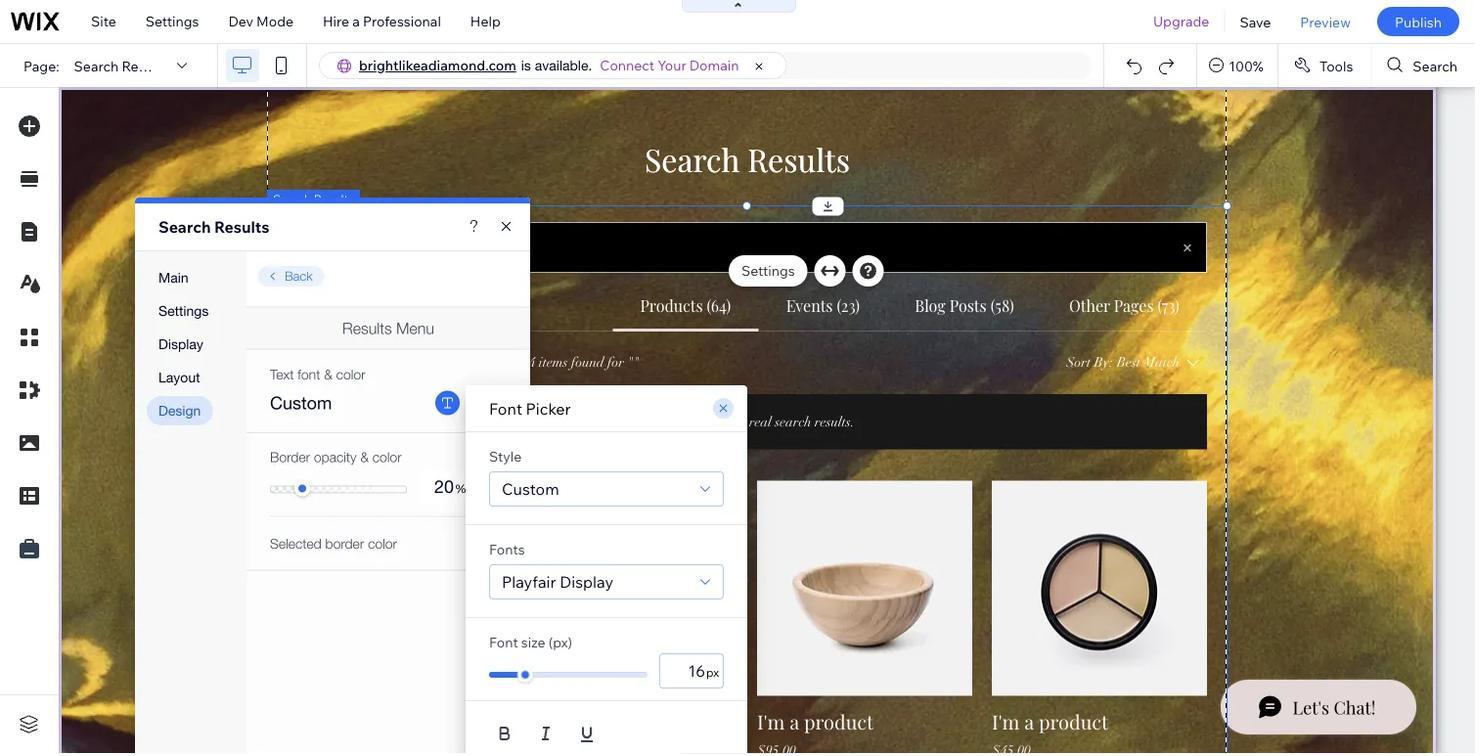 Task type: locate. For each thing, give the bounding box(es) containing it.
2 vertical spatial results
[[214, 217, 270, 237]]

1 vertical spatial font
[[489, 634, 518, 651]]

2 horizontal spatial results
[[314, 191, 354, 206]]

1 horizontal spatial results
[[214, 217, 270, 237]]

available.
[[535, 57, 592, 73]]

0 vertical spatial font
[[489, 399, 522, 418]]

hire
[[323, 13, 349, 30]]

1 vertical spatial settings
[[741, 262, 795, 279]]

is available. connect your domain
[[521, 57, 739, 74]]

font for font picker
[[489, 399, 522, 418]]

site
[[91, 13, 116, 30]]

font size (px)
[[489, 634, 572, 651]]

connect
[[600, 57, 655, 74]]

font left size
[[489, 634, 518, 651]]

font
[[489, 399, 522, 418], [489, 634, 518, 651]]

font left picker
[[489, 399, 522, 418]]

help
[[470, 13, 501, 30]]

save button
[[1225, 0, 1286, 43]]

publish
[[1395, 13, 1442, 30]]

size
[[521, 634, 545, 651]]

0 horizontal spatial results
[[122, 57, 169, 74]]

a
[[352, 13, 360, 30]]

search results
[[74, 57, 169, 74], [273, 191, 354, 206], [158, 217, 270, 237]]

None text field
[[659, 653, 724, 689]]

is
[[521, 57, 531, 73]]

2 font from the top
[[489, 634, 518, 651]]

upgrade
[[1153, 13, 1209, 30]]

preview button
[[1286, 0, 1365, 43]]

font for font size (px)
[[489, 634, 518, 651]]

display
[[560, 572, 613, 592]]

2 vertical spatial search results
[[158, 217, 270, 237]]

font picker
[[489, 399, 571, 418]]

0 horizontal spatial settings
[[146, 13, 199, 30]]

search
[[74, 57, 119, 74], [1413, 57, 1457, 74], [273, 191, 311, 206], [158, 217, 211, 237]]

publish button
[[1377, 7, 1459, 36]]

results
[[122, 57, 169, 74], [314, 191, 354, 206], [214, 217, 270, 237]]

domain
[[689, 57, 739, 74]]

style
[[489, 448, 522, 465]]

1 font from the top
[[489, 399, 522, 418]]

brightlikeadiamond.com
[[359, 57, 516, 74]]

1 horizontal spatial settings
[[741, 262, 795, 279]]

0 vertical spatial settings
[[146, 13, 199, 30]]

settings
[[146, 13, 199, 30], [741, 262, 795, 279]]



Task type: vqa. For each thing, say whether or not it's contained in the screenshot.
middle results
yes



Task type: describe. For each thing, give the bounding box(es) containing it.
tools
[[1319, 57, 1353, 74]]

playfair display
[[502, 572, 613, 592]]

save
[[1240, 13, 1271, 30]]

your
[[658, 57, 686, 74]]

preview
[[1300, 13, 1351, 30]]

custom
[[502, 479, 559, 499]]

mode
[[256, 13, 293, 30]]

dev mode
[[228, 13, 293, 30]]

100% button
[[1197, 44, 1277, 87]]

search inside button
[[1413, 57, 1457, 74]]

hire a professional
[[323, 13, 441, 30]]

0 vertical spatial results
[[122, 57, 169, 74]]

100%
[[1229, 57, 1264, 74]]

playfair
[[502, 572, 556, 592]]

professional
[[363, 13, 441, 30]]

search button
[[1372, 44, 1475, 87]]

1 vertical spatial results
[[314, 191, 354, 206]]

1 vertical spatial search results
[[273, 191, 354, 206]]

(px)
[[549, 634, 572, 651]]

fonts
[[489, 541, 525, 558]]

tools button
[[1278, 44, 1371, 87]]

picker
[[526, 399, 571, 418]]

0 vertical spatial search results
[[74, 57, 169, 74]]

dev
[[228, 13, 253, 30]]



